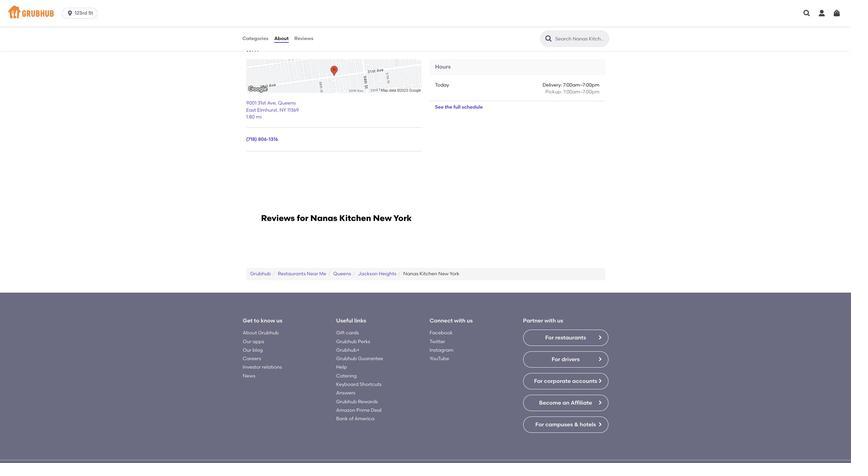 Task type: vqa. For each thing, say whether or not it's contained in the screenshot.
bottommost Egg Omelet - Egg Image
no



Task type: locate. For each thing, give the bounding box(es) containing it.
ny
[[280, 107, 286, 113]]

nanas kitchen new york
[[404, 272, 460, 277]]

7:00am–7:00pm for pickup: 7:00am–7:00pm
[[564, 89, 600, 95]]

new for nanas kitchen new york
[[439, 272, 449, 277]]

reviews button
[[294, 27, 314, 51]]

grubhub perks link
[[337, 339, 371, 345]]

0 horizontal spatial with
[[455, 318, 466, 324]]

elmhurst
[[257, 107, 277, 113]]

right image inside for restaurants link
[[598, 335, 603, 341]]

perks
[[358, 339, 371, 345]]

0 horizontal spatial york
[[330, 27, 348, 37]]

0 vertical spatial queens
[[278, 100, 296, 106]]

0 vertical spatial reviews
[[295, 36, 314, 41]]

2 vertical spatial new
[[439, 272, 449, 277]]

see the full schedule button
[[430, 101, 489, 114]]

us for partner with us
[[558, 318, 564, 324]]

2 with from the left
[[545, 318, 556, 324]]

2 horizontal spatial york
[[450, 272, 460, 277]]

reviews left for
[[261, 214, 295, 223]]

nanas right heights
[[404, 272, 419, 277]]

svg image right svg image
[[834, 9, 842, 17]]

kitchen for nanas kitchen new york
[[420, 272, 438, 277]]

for left drivers
[[552, 357, 561, 363]]

right image inside for corporate accounts link
[[598, 379, 603, 384]]

1 vertical spatial about
[[243, 331, 257, 336]]

delivery:
[[543, 82, 563, 88]]

breakfast, lunch, salads
[[247, 39, 305, 45]]

about up our apps link on the left of the page
[[243, 331, 257, 336]]

2 vertical spatial nanas
[[404, 272, 419, 277]]

0 vertical spatial about
[[274, 36, 289, 41]]

about inside "about grubhub our apps our blog careers investor relations news"
[[243, 331, 257, 336]]

schedule
[[462, 104, 483, 110]]

the
[[445, 104, 453, 110]]

0 vertical spatial york
[[330, 27, 348, 37]]

amazon prime deal link
[[337, 408, 382, 414]]

svg image inside 123rd st button
[[67, 10, 73, 17]]

our up careers
[[243, 348, 252, 354]]

nanas right for
[[311, 214, 338, 223]]

queens
[[278, 100, 296, 106], [334, 272, 351, 277]]

new for nanas kitchen new york menu info
[[309, 27, 328, 37]]

breakfast,
[[247, 39, 270, 45]]

2 horizontal spatial svg image
[[834, 9, 842, 17]]

31st
[[258, 100, 266, 106]]

svg image
[[819, 9, 827, 17]]

salads
[[289, 39, 305, 45]]

7:00am–7:00pm up pickup: 7:00am–7:00pm
[[564, 82, 600, 88]]

reviews for nanas kitchen new york
[[261, 214, 412, 223]]

about for about
[[274, 36, 289, 41]]

right image for for campuses & hotels
[[598, 422, 603, 428]]

123rd
[[75, 10, 87, 16]]

deal
[[371, 408, 382, 414]]

menu
[[350, 27, 372, 37]]

right image for for drivers
[[598, 357, 603, 363]]

with right partner
[[545, 318, 556, 324]]

123rd st button
[[62, 8, 100, 19]]

careers
[[243, 356, 261, 362]]

for corporate accounts
[[535, 379, 598, 385]]

0 horizontal spatial about
[[243, 331, 257, 336]]

us right connect
[[467, 318, 473, 324]]

breakfast, button
[[246, 39, 270, 46]]

our up our blog link
[[243, 339, 252, 345]]

right image inside for drivers link
[[598, 357, 603, 363]]

about left salads
[[274, 36, 289, 41]]

1 horizontal spatial nanas
[[311, 214, 338, 223]]

0 horizontal spatial svg image
[[67, 10, 73, 17]]

1 vertical spatial our
[[243, 348, 252, 354]]

restaurants
[[278, 272, 306, 277]]

nanas for nanas kitchen new york menu info
[[246, 27, 273, 37]]

1 vertical spatial new
[[373, 214, 392, 223]]

grubhub link
[[250, 272, 271, 277]]

connect with us
[[430, 318, 473, 324]]

salads button
[[289, 39, 305, 46]]

jackson heights
[[358, 272, 397, 277]]

nanas up breakfast,
[[246, 27, 273, 37]]

2 vertical spatial kitchen
[[420, 272, 438, 277]]

shortcuts
[[360, 382, 382, 388]]

grubhub left restaurants
[[250, 272, 271, 277]]

york
[[330, 27, 348, 37], [394, 214, 412, 223], [450, 272, 460, 277]]

search icon image
[[545, 35, 553, 43]]

2 horizontal spatial us
[[558, 318, 564, 324]]

queens right me
[[334, 272, 351, 277]]

main navigation navigation
[[0, 0, 852, 27]]

reviews inside button
[[295, 36, 314, 41]]

for left corporate
[[535, 379, 543, 385]]

partner with us
[[524, 318, 564, 324]]

1 vertical spatial reviews
[[261, 214, 295, 223]]

hours
[[435, 64, 451, 70]]

2 horizontal spatial new
[[439, 272, 449, 277]]

apps
[[253, 339, 264, 345]]

1 horizontal spatial about
[[274, 36, 289, 41]]

investor
[[243, 365, 261, 371]]

0 vertical spatial 7:00am–7:00pm
[[564, 82, 600, 88]]

america
[[355, 417, 375, 422]]

7:00am–7:00pm for delivery: 7:00am–7:00pm
[[564, 82, 600, 88]]

become
[[540, 400, 562, 407]]

2 horizontal spatial nanas
[[404, 272, 419, 277]]

(718) 806-1316
[[246, 137, 278, 142]]

grubhub down gift cards link
[[337, 339, 357, 345]]

for inside "link"
[[536, 422, 545, 429]]

for restaurants
[[546, 335, 587, 341]]

0 horizontal spatial new
[[309, 27, 328, 37]]

1 vertical spatial york
[[394, 214, 412, 223]]

facebook twitter instagram youtube
[[430, 331, 454, 362]]

0 horizontal spatial us
[[277, 318, 283, 324]]

2 us from the left
[[467, 318, 473, 324]]

1 vertical spatial 7:00am–7:00pm
[[564, 89, 600, 95]]

for for for campuses & hotels
[[536, 422, 545, 429]]

about grubhub our apps our blog careers investor relations news
[[243, 331, 282, 379]]

gift cards grubhub perks grubhub+ grubhub guarantee help catering keyboard shortcuts answers grubhub rewards amazon prime deal bank of america
[[337, 331, 384, 422]]

me
[[320, 272, 327, 277]]

right image inside become an affiliate link
[[598, 401, 603, 406]]

svg image
[[804, 9, 812, 17], [834, 9, 842, 17], [67, 10, 73, 17]]

see the full schedule
[[435, 104, 483, 110]]

answers
[[337, 391, 356, 397]]

our
[[243, 339, 252, 345], [243, 348, 252, 354]]

1 right image from the top
[[598, 335, 603, 341]]

restaurants near me link
[[278, 272, 327, 277]]

news
[[243, 374, 256, 379]]

with right connect
[[455, 318, 466, 324]]

nanas
[[246, 27, 273, 37], [311, 214, 338, 223], [404, 272, 419, 277]]

mi
[[256, 114, 262, 120]]

for
[[546, 335, 554, 341], [552, 357, 561, 363], [535, 379, 543, 385], [536, 422, 545, 429]]

for
[[297, 214, 309, 223]]

with
[[455, 318, 466, 324], [545, 318, 556, 324]]

1 vertical spatial kitchen
[[340, 214, 371, 223]]

0 vertical spatial kitchen
[[275, 27, 307, 37]]

restaurants near me
[[278, 272, 327, 277]]

us right 'know'
[[277, 318, 283, 324]]

3 right image from the top
[[598, 379, 603, 384]]

1 horizontal spatial york
[[394, 214, 412, 223]]

1 7:00am–7:00pm from the top
[[564, 82, 600, 88]]

5 right image from the top
[[598, 422, 603, 428]]

svg image left 123rd
[[67, 10, 73, 17]]

1 with from the left
[[455, 318, 466, 324]]

right image inside for campuses & hotels "link"
[[598, 422, 603, 428]]

0 vertical spatial our
[[243, 339, 252, 345]]

about inside button
[[274, 36, 289, 41]]

$$
[[246, 47, 252, 53]]

us for connect with us
[[467, 318, 473, 324]]

2 vertical spatial york
[[450, 272, 460, 277]]

2 right image from the top
[[598, 357, 603, 363]]

svg image left svg image
[[804, 9, 812, 17]]

806-
[[258, 137, 269, 142]]

(718) 806-1316 button
[[246, 136, 278, 143]]

twitter
[[430, 339, 446, 345]]

reviews
[[295, 36, 314, 41], [261, 214, 295, 223]]

kitchen
[[275, 27, 307, 37], [340, 214, 371, 223], [420, 272, 438, 277]]

us
[[277, 318, 283, 324], [467, 318, 473, 324], [558, 318, 564, 324]]

corporate
[[544, 379, 571, 385]]

4 right image from the top
[[598, 401, 603, 406]]

2 7:00am–7:00pm from the top
[[564, 89, 600, 95]]

guarantee
[[358, 356, 384, 362]]

near
[[307, 272, 318, 277]]

youtube link
[[430, 356, 450, 362]]

0 horizontal spatial nanas
[[246, 27, 273, 37]]

reviews right about button
[[295, 36, 314, 41]]

jackson
[[358, 272, 378, 277]]

st
[[88, 10, 93, 16]]

relations
[[262, 365, 282, 371]]

right image
[[598, 335, 603, 341], [598, 357, 603, 363], [598, 379, 603, 384], [598, 401, 603, 406], [598, 422, 603, 428]]

0 vertical spatial nanas
[[246, 27, 273, 37]]

queens up ny
[[278, 100, 296, 106]]

categories button
[[242, 27, 269, 51]]

rewards
[[358, 399, 378, 405]]

7:00am–7:00pm down delivery: 7:00am–7:00pm
[[564, 89, 600, 95]]

our blog link
[[243, 348, 263, 354]]

for for for restaurants
[[546, 335, 554, 341]]

1 horizontal spatial with
[[545, 318, 556, 324]]

1 us from the left
[[277, 318, 283, 324]]

us up for restaurants
[[558, 318, 564, 324]]

2 horizontal spatial kitchen
[[420, 272, 438, 277]]

1 horizontal spatial queens
[[334, 272, 351, 277]]

grubhub inside "about grubhub our apps our blog careers investor relations news"
[[258, 331, 279, 336]]

grubhub down 'know'
[[258, 331, 279, 336]]

0 horizontal spatial kitchen
[[275, 27, 307, 37]]

for for for corporate accounts
[[535, 379, 543, 385]]

3 us from the left
[[558, 318, 564, 324]]

youtube
[[430, 356, 450, 362]]

1 horizontal spatial us
[[467, 318, 473, 324]]

0 horizontal spatial queens
[[278, 100, 296, 106]]

about for about grubhub our apps our blog careers investor relations news
[[243, 331, 257, 336]]

gift cards link
[[337, 331, 359, 336]]

for left "campuses"
[[536, 422, 545, 429]]

0 vertical spatial new
[[309, 27, 328, 37]]

for down 'partner with us' at the right bottom of the page
[[546, 335, 554, 341]]

right image for for restaurants
[[598, 335, 603, 341]]



Task type: describe. For each thing, give the bounding box(es) containing it.
get to know us
[[243, 318, 283, 324]]

1 vertical spatial nanas
[[311, 214, 338, 223]]

york for nanas kitchen new york
[[450, 272, 460, 277]]

for campuses & hotels
[[536, 422, 597, 429]]

our apps link
[[243, 339, 264, 345]]

partner
[[524, 318, 544, 324]]

nanas for nanas kitchen new york
[[404, 272, 419, 277]]

1316
[[269, 137, 278, 142]]

help
[[337, 365, 347, 371]]

1 horizontal spatial new
[[373, 214, 392, 223]]

prime
[[357, 408, 370, 414]]

nanas kitchen new york menu info
[[246, 27, 390, 37]]

,
[[277, 107, 279, 113]]

pickup:
[[546, 89, 563, 95]]

instagram
[[430, 348, 454, 354]]

pickup: 7:00am–7:00pm
[[546, 89, 600, 95]]

delivery: 7:00am–7:00pm
[[543, 82, 600, 88]]

reviews for reviews
[[295, 36, 314, 41]]

info
[[374, 27, 390, 37]]

123rd st
[[75, 10, 93, 16]]

&
[[575, 422, 579, 429]]

know
[[261, 318, 275, 324]]

categories
[[243, 36, 269, 41]]

catering link
[[337, 374, 357, 379]]

Search Nanas Kitchen New York search field
[[555, 36, 607, 42]]

queens link
[[334, 272, 351, 277]]

lunch,
[[272, 39, 287, 45]]

for campuses & hotels link
[[524, 417, 609, 434]]

for drivers
[[552, 357, 580, 363]]

right image for become an affiliate
[[598, 401, 603, 406]]

news link
[[243, 374, 256, 379]]

keyboard
[[337, 382, 359, 388]]

with for partner
[[545, 318, 556, 324]]

an
[[563, 400, 570, 407]]

$$$$$
[[246, 47, 259, 53]]

instagram link
[[430, 348, 454, 354]]

cards
[[346, 331, 359, 336]]

facebook link
[[430, 331, 453, 336]]

1 vertical spatial queens
[[334, 272, 351, 277]]

ave,
[[267, 100, 277, 106]]

for for for drivers
[[552, 357, 561, 363]]

blog
[[253, 348, 263, 354]]

restaurants
[[556, 335, 587, 341]]

get
[[243, 318, 253, 324]]

1 horizontal spatial svg image
[[804, 9, 812, 17]]

campuses
[[546, 422, 573, 429]]

catering
[[337, 374, 357, 379]]

hotels
[[580, 422, 597, 429]]

bank of america link
[[337, 417, 375, 422]]

grubhub+ link
[[337, 348, 360, 354]]

grubhub down answers link
[[337, 399, 357, 405]]

(718)
[[246, 137, 257, 142]]

lunch, button
[[272, 39, 288, 46]]

grubhub rewards link
[[337, 399, 378, 405]]

york for nanas kitchen new york menu info
[[330, 27, 348, 37]]

with for connect
[[455, 318, 466, 324]]

about button
[[274, 27, 289, 51]]

full
[[454, 104, 461, 110]]

of
[[349, 417, 354, 422]]

answers link
[[337, 391, 356, 397]]

9001
[[246, 100, 257, 106]]

become an affiliate
[[540, 400, 593, 407]]

1.80
[[246, 114, 255, 120]]

jackson heights link
[[358, 272, 397, 277]]

for restaurants link
[[524, 330, 609, 347]]

1 horizontal spatial kitchen
[[340, 214, 371, 223]]

queens inside 9001 31st ave, queens east elmhurst , ny 11369 1.80 mi
[[278, 100, 296, 106]]

careers link
[[243, 356, 261, 362]]

grubhub guarantee link
[[337, 356, 384, 362]]

gift
[[337, 331, 345, 336]]

11369
[[288, 107, 299, 113]]

for corporate accounts link
[[524, 374, 609, 390]]

grubhub down grubhub+ link
[[337, 356, 357, 362]]

east
[[246, 107, 256, 113]]

1 our from the top
[[243, 339, 252, 345]]

bank
[[337, 417, 348, 422]]

reviews for reviews for nanas kitchen new york
[[261, 214, 295, 223]]

connect
[[430, 318, 453, 324]]

links
[[355, 318, 367, 324]]

2 our from the top
[[243, 348, 252, 354]]

9001 31st ave, queens east elmhurst , ny 11369 1.80 mi
[[246, 100, 299, 120]]

twitter link
[[430, 339, 446, 345]]

right image for for corporate accounts
[[598, 379, 603, 384]]

become an affiliate link
[[524, 396, 609, 412]]

kitchen for nanas kitchen new york menu info
[[275, 27, 307, 37]]

grubhub+
[[337, 348, 360, 354]]

keyboard shortcuts link
[[337, 382, 382, 388]]



